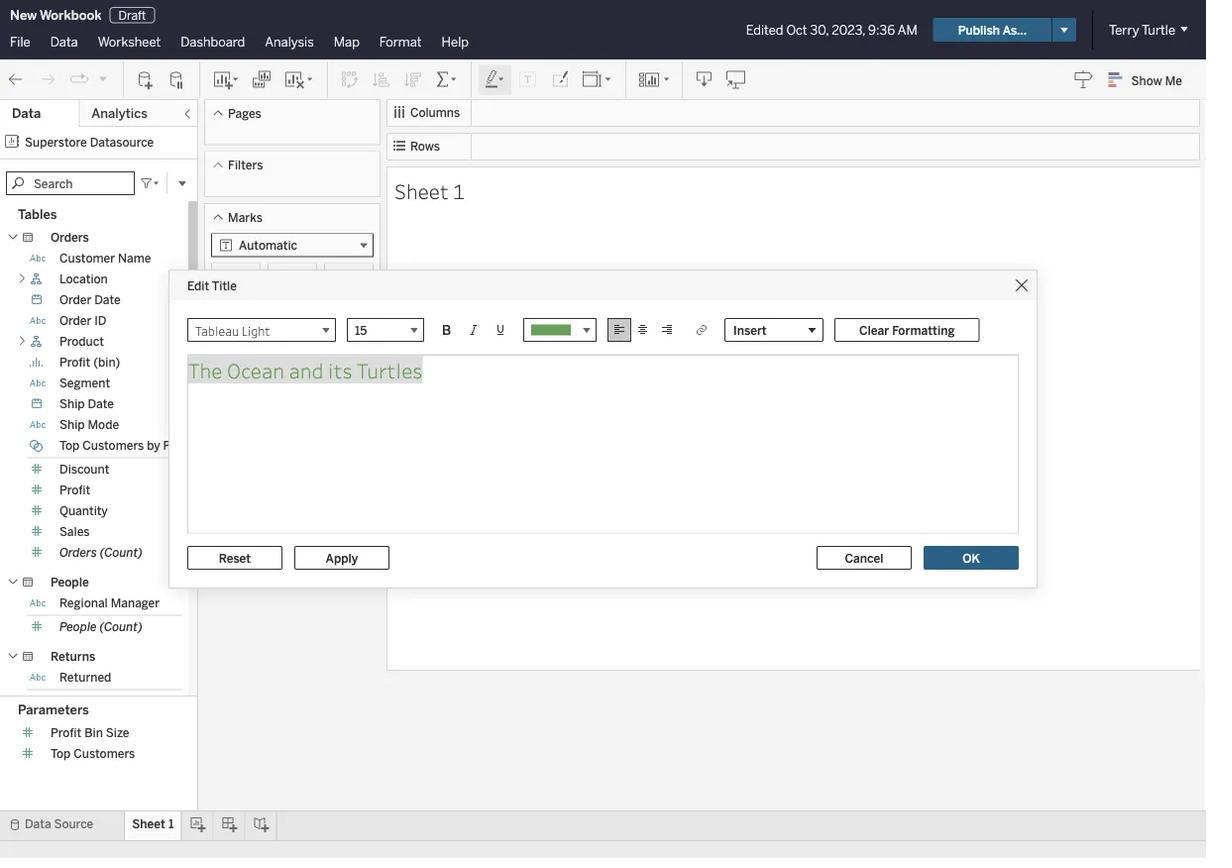 Task type: describe. For each thing, give the bounding box(es) containing it.
publish as... button
[[934, 18, 1052, 42]]

sort ascending image
[[372, 70, 392, 90]]

show/hide cards image
[[639, 70, 670, 90]]

quantity
[[59, 504, 108, 519]]

regional
[[59, 596, 108, 611]]

1 horizontal spatial replay animation image
[[97, 73, 109, 85]]

returned
[[59, 671, 111, 685]]

analysis
[[265, 34, 314, 50]]

location
[[59, 272, 108, 287]]

pages
[[228, 106, 261, 120]]

mode
[[88, 418, 119, 432]]

(count) for returns (count)
[[106, 695, 149, 709]]

order date
[[59, 293, 121, 307]]

0 horizontal spatial sheet
[[132, 818, 166, 832]]

customers for top customers by profit
[[83, 439, 144, 453]]

edit title dialog
[[170, 271, 1037, 588]]

color
[[222, 293, 250, 306]]

new
[[10, 7, 37, 23]]

parameters
[[18, 702, 89, 718]]

orders for orders
[[51, 231, 89, 245]]

as...
[[1003, 23, 1027, 37]]

0 horizontal spatial sheet 1
[[132, 818, 174, 832]]

regional manager
[[59, 596, 160, 611]]

profit for profit (bin)
[[59, 355, 91, 370]]

tables
[[18, 207, 57, 223]]

profit (bin)
[[59, 355, 120, 370]]

segment
[[59, 376, 110, 391]]

(count) for orders (count)
[[100, 546, 143, 560]]

clear formatting
[[860, 323, 955, 337]]

by
[[147, 439, 160, 453]]

top customers by profit
[[59, 439, 194, 453]]

ok button
[[924, 546, 1019, 570]]

datasource
[[90, 135, 154, 149]]

marks
[[228, 210, 263, 225]]

highlight image
[[484, 70, 507, 90]]

returns (count)
[[59, 695, 149, 709]]

top for top customers by profit
[[59, 439, 80, 453]]

redo image
[[38, 70, 58, 90]]

download image
[[695, 70, 715, 90]]

0 vertical spatial 1
[[453, 177, 465, 204]]

title
[[212, 278, 237, 293]]

reset button
[[187, 546, 283, 570]]

map
[[334, 34, 360, 50]]

profit bin size
[[51, 726, 129, 741]]

tooltip
[[275, 348, 310, 361]]

show me button
[[1100, 64, 1201, 95]]

profit for profit
[[59, 483, 91, 498]]

data guide image
[[1074, 69, 1094, 89]]

ship mode
[[59, 418, 119, 432]]

swap rows and columns image
[[340, 70, 360, 90]]

analytics
[[92, 106, 148, 121]]

id
[[94, 314, 107, 328]]

new workbook
[[10, 7, 102, 23]]

format workbook image
[[550, 70, 570, 90]]

clear formatting button
[[835, 318, 980, 342]]

1 horizontal spatial sheet 1
[[395, 177, 465, 204]]

(bin)
[[93, 355, 120, 370]]

show me
[[1132, 73, 1183, 88]]

top for top customers
[[51, 747, 71, 761]]

order for order id
[[59, 314, 92, 328]]

edited
[[746, 22, 784, 38]]

edited oct 30, 2023, 9:36 am
[[746, 22, 918, 38]]

orders for orders (count)
[[59, 546, 97, 560]]

collapse image
[[181, 108, 193, 120]]

draft
[[118, 8, 146, 22]]

new data source image
[[136, 70, 156, 90]]

source
[[54, 818, 93, 832]]

show
[[1132, 73, 1163, 88]]

duplicate image
[[252, 70, 272, 90]]

customer name
[[59, 251, 151, 266]]



Task type: vqa. For each thing, say whether or not it's contained in the screenshot.
My
no



Task type: locate. For each thing, give the bounding box(es) containing it.
me
[[1166, 73, 1183, 88]]

customers down mode on the left of page
[[83, 439, 144, 453]]

terry turtle
[[1110, 22, 1176, 38]]

bin
[[84, 726, 103, 741]]

customer
[[59, 251, 115, 266]]

people up regional
[[51, 576, 89, 590]]

cancel button
[[817, 546, 912, 570]]

orders (count)
[[59, 546, 143, 560]]

0 vertical spatial order
[[59, 293, 92, 307]]

1 horizontal spatial size
[[282, 293, 303, 306]]

2 vertical spatial data
[[25, 818, 51, 832]]

returns
[[51, 650, 95, 664], [59, 695, 103, 709]]

2 ship from the top
[[59, 418, 85, 432]]

1 right source on the bottom
[[169, 818, 174, 832]]

sheet 1 down rows
[[395, 177, 465, 204]]

1 ship from the top
[[59, 397, 85, 411]]

date up mode on the left of page
[[88, 397, 114, 411]]

data left source on the bottom
[[25, 818, 51, 832]]

workbook
[[40, 7, 102, 23]]

publish
[[959, 23, 1001, 37]]

1 vertical spatial order
[[59, 314, 92, 328]]

1 horizontal spatial sheet
[[395, 177, 449, 204]]

30,
[[811, 22, 829, 38]]

manager
[[111, 596, 160, 611]]

1 vertical spatial returns
[[59, 695, 103, 709]]

discount
[[59, 463, 109, 477]]

orders down sales
[[59, 546, 97, 560]]

1 vertical spatial people
[[59, 620, 97, 635]]

0 vertical spatial size
[[282, 293, 303, 306]]

order id
[[59, 314, 107, 328]]

sheet
[[395, 177, 449, 204], [132, 818, 166, 832]]

horizontal alignment control element
[[608, 318, 679, 342]]

replay animation image
[[69, 70, 89, 89], [97, 73, 109, 85]]

fit image
[[582, 70, 614, 90]]

clear
[[860, 323, 890, 337]]

(count)
[[100, 546, 143, 560], [100, 620, 143, 635], [106, 695, 149, 709]]

1 vertical spatial sheet 1
[[132, 818, 174, 832]]

date up id at the left of page
[[94, 293, 121, 307]]

Search text field
[[6, 172, 135, 195]]

0 vertical spatial sheet
[[395, 177, 449, 204]]

profit up the quantity
[[59, 483, 91, 498]]

2023,
[[832, 22, 866, 38]]

turtle
[[1142, 22, 1176, 38]]

ok
[[963, 551, 980, 565]]

size right bin
[[106, 726, 129, 741]]

replay animation image right redo image
[[69, 70, 89, 89]]

1 vertical spatial customers
[[74, 747, 135, 761]]

format
[[380, 34, 422, 50]]

apply button
[[294, 546, 390, 570]]

date for ship date
[[88, 397, 114, 411]]

data down undo icon
[[12, 106, 41, 121]]

filters
[[228, 158, 263, 173]]

detail
[[221, 348, 251, 361]]

ship
[[59, 397, 85, 411], [59, 418, 85, 432]]

0 vertical spatial orders
[[51, 231, 89, 245]]

(count) down returned
[[106, 695, 149, 709]]

pause auto updates image
[[168, 70, 187, 90]]

data source
[[25, 818, 93, 832]]

customers down bin
[[74, 747, 135, 761]]

orders up the customer
[[51, 231, 89, 245]]

superstore datasource
[[25, 135, 154, 149]]

ship down ship date
[[59, 418, 85, 432]]

data
[[50, 34, 78, 50], [12, 106, 41, 121], [25, 818, 51, 832]]

returns for returns (count)
[[59, 695, 103, 709]]

1 vertical spatial orders
[[59, 546, 97, 560]]

sheet 1
[[395, 177, 465, 204], [132, 818, 174, 832]]

1 order from the top
[[59, 293, 92, 307]]

name
[[118, 251, 151, 266]]

replay animation image up "analytics"
[[97, 73, 109, 85]]

formatting
[[893, 323, 955, 337]]

returns down returned
[[59, 695, 103, 709]]

totals image
[[435, 70, 459, 90]]

0 vertical spatial date
[[94, 293, 121, 307]]

1 vertical spatial date
[[88, 397, 114, 411]]

profit down product
[[59, 355, 91, 370]]

ship for ship date
[[59, 397, 85, 411]]

profit down the parameters
[[51, 726, 82, 741]]

people down regional
[[59, 620, 97, 635]]

people (count)
[[59, 620, 143, 635]]

order up product
[[59, 314, 92, 328]]

0 vertical spatial top
[[59, 439, 80, 453]]

new worksheet image
[[212, 70, 240, 90]]

cancel
[[845, 551, 884, 565]]

orders
[[51, 231, 89, 245], [59, 546, 97, 560]]

0 horizontal spatial 1
[[169, 818, 174, 832]]

1 vertical spatial top
[[51, 747, 71, 761]]

1 down columns
[[453, 177, 465, 204]]

apply
[[326, 551, 358, 565]]

(count) up regional manager
[[100, 546, 143, 560]]

date for order date
[[94, 293, 121, 307]]

profit
[[59, 355, 91, 370], [163, 439, 194, 453], [59, 483, 91, 498], [51, 726, 82, 741]]

text
[[338, 293, 360, 306]]

sales
[[59, 525, 90, 539]]

show labels image
[[519, 70, 538, 90]]

profit for profit bin size
[[51, 726, 82, 741]]

0 vertical spatial ship
[[59, 397, 85, 411]]

size up tooltip
[[282, 293, 303, 306]]

customers
[[83, 439, 144, 453], [74, 747, 135, 761]]

0 vertical spatial customers
[[83, 439, 144, 453]]

sheet down rows
[[395, 177, 449, 204]]

1 horizontal spatial 1
[[453, 177, 465, 204]]

date
[[94, 293, 121, 307], [88, 397, 114, 411]]

am
[[898, 22, 918, 38]]

dashboard
[[181, 34, 245, 50]]

edit title
[[187, 278, 237, 293]]

0 vertical spatial sheet 1
[[395, 177, 465, 204]]

order
[[59, 293, 92, 307], [59, 314, 92, 328]]

order up the order id
[[59, 293, 92, 307]]

0 horizontal spatial replay animation image
[[69, 70, 89, 89]]

profit right 'by'
[[163, 439, 194, 453]]

1 vertical spatial ship
[[59, 418, 85, 432]]

1 vertical spatial data
[[12, 106, 41, 121]]

returns for returns
[[51, 650, 95, 664]]

1 vertical spatial size
[[106, 726, 129, 741]]

superstore
[[25, 135, 87, 149]]

customers for top customers
[[74, 747, 135, 761]]

people for people
[[51, 576, 89, 590]]

0 vertical spatial people
[[51, 576, 89, 590]]

sheet right source on the bottom
[[132, 818, 166, 832]]

ship date
[[59, 397, 114, 411]]

2 vertical spatial (count)
[[106, 695, 149, 709]]

oct
[[787, 22, 808, 38]]

ship down segment
[[59, 397, 85, 411]]

returns up returned
[[51, 650, 95, 664]]

edit
[[187, 278, 209, 293]]

people
[[51, 576, 89, 590], [59, 620, 97, 635]]

0 vertical spatial returns
[[51, 650, 95, 664]]

1 vertical spatial (count)
[[100, 620, 143, 635]]

product
[[59, 335, 104, 349]]

data down workbook
[[50, 34, 78, 50]]

terry
[[1110, 22, 1140, 38]]

publish your workbook to edit in tableau desktop image
[[727, 70, 747, 90]]

0 vertical spatial data
[[50, 34, 78, 50]]

0 vertical spatial (count)
[[100, 546, 143, 560]]

sort descending image
[[404, 70, 423, 90]]

1
[[453, 177, 465, 204], [169, 818, 174, 832]]

reset
[[219, 551, 251, 565]]

(count) down regional manager
[[100, 620, 143, 635]]

(count) for people (count)
[[100, 620, 143, 635]]

top up discount
[[59, 439, 80, 453]]

help
[[442, 34, 469, 50]]

columns
[[411, 106, 460, 120]]

9:36
[[869, 22, 895, 38]]

top
[[59, 439, 80, 453], [51, 747, 71, 761]]

undo image
[[6, 70, 26, 90]]

worksheet
[[98, 34, 161, 50]]

file
[[10, 34, 30, 50]]

1 vertical spatial sheet
[[132, 818, 166, 832]]

rows
[[411, 139, 440, 154]]

top customers
[[51, 747, 135, 761]]

people for people (count)
[[59, 620, 97, 635]]

0 horizontal spatial size
[[106, 726, 129, 741]]

order for order date
[[59, 293, 92, 307]]

top down profit bin size
[[51, 747, 71, 761]]

clear sheet image
[[284, 70, 315, 90]]

1 vertical spatial 1
[[169, 818, 174, 832]]

sheet 1 right source on the bottom
[[132, 818, 174, 832]]

publish as...
[[959, 23, 1027, 37]]

ship for ship mode
[[59, 418, 85, 432]]

2 order from the top
[[59, 314, 92, 328]]



